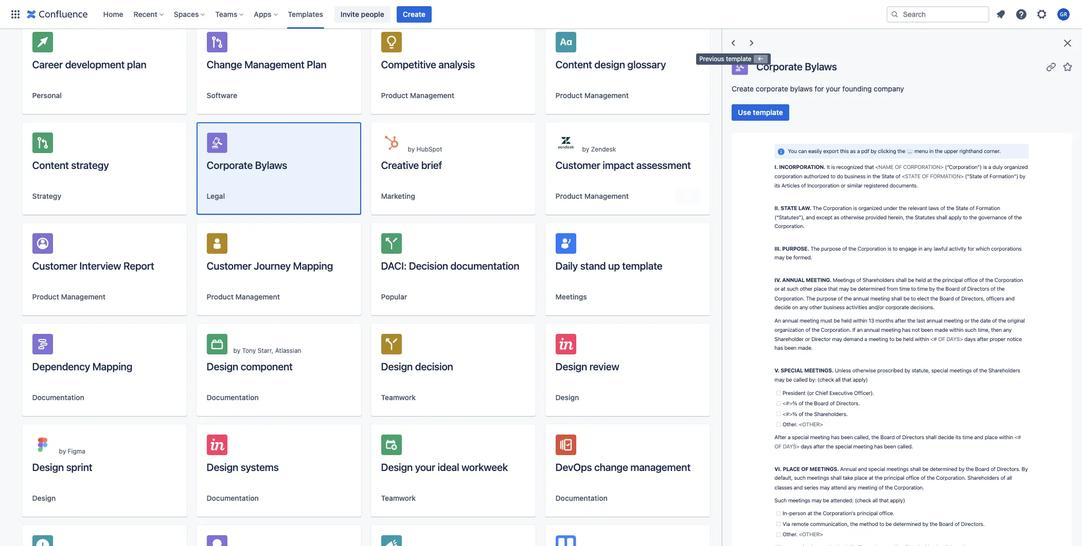 Task type: locate. For each thing, give the bounding box(es) containing it.
0 horizontal spatial customer
[[32, 260, 77, 272]]

1 vertical spatial content
[[32, 160, 69, 171]]

0 horizontal spatial template
[[622, 260, 662, 272]]

apps
[[254, 10, 271, 18]]

0 horizontal spatial content
[[32, 160, 69, 171]]

1 horizontal spatial corporate bylaws
[[756, 60, 837, 72]]

daily
[[555, 260, 578, 272]]

documentation button down dependency
[[32, 393, 84, 403]]

share link image for star elevator pitch icon at left bottom
[[494, 542, 507, 547]]

1 vertical spatial corporate
[[207, 160, 253, 171]]

1 horizontal spatial mapping
[[293, 260, 333, 272]]

teamwork
[[381, 394, 416, 402], [381, 494, 416, 503]]

2 horizontal spatial customer
[[555, 160, 600, 171]]

corporate up corporate
[[756, 60, 803, 72]]

star customer impact assessment image
[[685, 139, 697, 151]]

1 vertical spatial bylaws
[[255, 160, 287, 171]]

use template button
[[732, 104, 789, 121]]

1 vertical spatial your
[[415, 462, 435, 474]]

meetings
[[555, 293, 587, 302]]

product management
[[381, 91, 454, 100], [555, 91, 629, 100], [555, 192, 629, 201], [32, 293, 106, 302], [207, 293, 280, 302]]

corporate bylaws
[[756, 60, 837, 72], [207, 160, 287, 171]]

customer left interview
[[32, 260, 77, 272]]

2 horizontal spatial template
[[753, 108, 783, 117]]

documentation for mapping
[[32, 394, 84, 402]]

0 vertical spatial template
[[726, 55, 752, 63]]

1 teamwork from the top
[[381, 394, 416, 402]]

corporate bylaws up legal
[[207, 160, 287, 171]]

customer journey mapping
[[207, 260, 333, 272]]

customer impact assessment
[[555, 160, 691, 171]]

1 vertical spatial template
[[753, 108, 783, 117]]

product management for customer journey mapping
[[207, 293, 280, 302]]

product for content design glossary
[[555, 91, 582, 100]]

by left zendesk
[[582, 146, 589, 153]]

corporate
[[756, 60, 803, 72], [207, 160, 253, 171]]

management down competitive analysis
[[410, 91, 454, 100]]

1 horizontal spatial use
[[738, 108, 751, 117]]

template right up
[[622, 260, 662, 272]]

product management button down the customer journey mapping
[[207, 292, 280, 303]]

documentation button
[[32, 393, 84, 403], [207, 393, 259, 403], [207, 494, 259, 504], [555, 494, 608, 504]]

use button
[[674, 188, 700, 205]]

share link image
[[1045, 60, 1057, 73], [669, 139, 681, 151], [145, 542, 158, 547], [494, 542, 507, 547]]

corporate bylaws up bylaws in the right top of the page
[[756, 60, 837, 72]]

your profile and preferences image
[[1057, 8, 1070, 20]]

customer down the 'by zendesk'
[[555, 160, 600, 171]]

2 vertical spatial template
[[622, 260, 662, 272]]

1 horizontal spatial bylaws
[[805, 60, 837, 72]]

management for competitive analysis
[[410, 91, 454, 100]]

your
[[826, 84, 841, 93], [415, 462, 435, 474]]

product management button down competitive
[[381, 91, 454, 101]]

management for content design glossary
[[584, 91, 629, 100]]

corporate
[[756, 84, 788, 93]]

customer for customer interview report
[[32, 260, 77, 272]]

by
[[408, 146, 415, 153], [582, 146, 589, 153], [233, 347, 240, 355], [59, 448, 66, 456]]

design for design decision
[[381, 361, 413, 373]]

0 vertical spatial content
[[555, 59, 592, 70]]

your left the ideal
[[415, 462, 435, 474]]

management left plan
[[244, 59, 305, 70]]

1 vertical spatial teamwork
[[381, 494, 416, 503]]

documentation for change
[[555, 494, 608, 503]]

0 vertical spatial your
[[826, 84, 841, 93]]

product management button for customer interview report
[[32, 292, 106, 303]]

popular button
[[381, 292, 407, 303]]

documentation down design component at left bottom
[[207, 394, 259, 402]]

founding
[[842, 84, 872, 93]]

design for design sprint
[[32, 462, 64, 474]]

template
[[726, 55, 752, 63], [753, 108, 783, 117], [622, 260, 662, 272]]

1 horizontal spatial content
[[555, 59, 592, 70]]

management
[[244, 59, 305, 70], [410, 91, 454, 100], [584, 91, 629, 100], [584, 192, 629, 201], [61, 293, 106, 302], [235, 293, 280, 302]]

0 horizontal spatial use
[[680, 192, 693, 201]]

management for customer journey mapping
[[235, 293, 280, 302]]

invite people
[[341, 10, 384, 18]]

0 horizontal spatial design button
[[32, 494, 56, 504]]

by left figma
[[59, 448, 66, 456]]

management down customer interview report
[[61, 293, 106, 302]]

0 horizontal spatial create
[[403, 10, 425, 18]]

create right people
[[403, 10, 425, 18]]

atlassian
[[275, 347, 301, 355]]

product management button down design
[[555, 91, 629, 101]]

product management down the customer journey mapping
[[207, 293, 280, 302]]

starr,
[[258, 347, 273, 355]]

company
[[874, 84, 904, 93]]

corporate up legal
[[207, 160, 253, 171]]

1 vertical spatial corporate bylaws
[[207, 160, 287, 171]]

template for use template
[[753, 108, 783, 117]]

0 horizontal spatial corporate bylaws
[[207, 160, 287, 171]]

documentation button down design component at left bottom
[[207, 393, 259, 403]]

1 horizontal spatial template
[[726, 55, 752, 63]]

template down previous template image
[[726, 55, 752, 63]]

0 vertical spatial create
[[403, 10, 425, 18]]

change
[[207, 59, 242, 70]]

figma
[[68, 448, 85, 456]]

management
[[630, 462, 691, 474]]

create
[[403, 10, 425, 18], [732, 84, 754, 93]]

design component
[[207, 361, 293, 373]]

templates
[[288, 10, 323, 18]]

design for design review
[[555, 361, 587, 373]]

management down design
[[584, 91, 629, 100]]

product
[[381, 91, 408, 100], [555, 91, 582, 100], [555, 192, 582, 201], [32, 293, 59, 302], [207, 293, 234, 302]]

teamwork for your
[[381, 494, 416, 503]]

design for design systems
[[207, 462, 238, 474]]

content left design
[[555, 59, 592, 70]]

0 vertical spatial corporate
[[756, 60, 803, 72]]

0 vertical spatial design button
[[555, 393, 579, 403]]

design button down design sprint
[[32, 494, 56, 504]]

share link image left 'star devops runbook' image
[[145, 542, 158, 547]]

1 vertical spatial create
[[732, 84, 754, 93]]

dependency mapping
[[32, 361, 132, 373]]

strategy button
[[32, 191, 61, 202]]

customer left 'journey'
[[207, 260, 251, 272]]

documentation button down devops
[[555, 494, 608, 504]]

daci:
[[381, 260, 407, 272]]

product management for competitive analysis
[[381, 91, 454, 100]]

documentation down the design systems
[[207, 494, 259, 503]]

design button down design review
[[555, 393, 579, 403]]

recent
[[134, 10, 157, 18]]

by up creative brief
[[408, 146, 415, 153]]

by for brief
[[408, 146, 415, 153]]

1 vertical spatial mapping
[[92, 361, 132, 373]]

previous
[[699, 55, 724, 63]]

use inside button
[[680, 192, 693, 201]]

documentation button down the design systems
[[207, 494, 259, 504]]

bylaws
[[805, 60, 837, 72], [255, 160, 287, 171]]

product management button
[[381, 91, 454, 101], [555, 91, 629, 101], [555, 191, 629, 202], [32, 292, 106, 303], [207, 292, 280, 303]]

teamwork button
[[381, 393, 416, 403], [381, 494, 416, 504]]

dependency
[[32, 361, 90, 373]]

software
[[207, 91, 237, 100]]

1 teamwork button from the top
[[381, 393, 416, 403]]

create for create corporate bylaws for your founding company
[[732, 84, 754, 93]]

0 vertical spatial teamwork
[[381, 394, 416, 402]]

mapping right dependency
[[92, 361, 132, 373]]

by tony starr, atlassian
[[233, 347, 301, 355]]

0 vertical spatial bylaws
[[805, 60, 837, 72]]

0 vertical spatial use
[[738, 108, 751, 117]]

1 vertical spatial use
[[680, 192, 693, 201]]

change management plan
[[207, 59, 326, 70]]

next template image
[[746, 37, 758, 49]]

your right the for
[[826, 84, 841, 93]]

design button
[[555, 393, 579, 403], [32, 494, 56, 504]]

documentation down dependency
[[32, 394, 84, 402]]

Search field
[[887, 6, 989, 22]]

marketing button
[[381, 191, 415, 202]]

strategy
[[32, 192, 61, 201]]

product for customer interview report
[[32, 293, 59, 302]]

0 vertical spatial teamwork button
[[381, 393, 416, 403]]

confluence image
[[27, 8, 88, 20], [27, 8, 88, 20]]

up
[[608, 260, 620, 272]]

template for previous template
[[726, 55, 752, 63]]

1 vertical spatial design button
[[32, 494, 56, 504]]

product management button for competitive analysis
[[381, 91, 454, 101]]

by left tony
[[233, 347, 240, 355]]

0 horizontal spatial corporate
[[207, 160, 253, 171]]

create left corporate
[[732, 84, 754, 93]]

development
[[65, 59, 125, 70]]

for
[[815, 84, 824, 93]]

share link image left star elevator pitch icon at left bottom
[[494, 542, 507, 547]]

1 vertical spatial teamwork button
[[381, 494, 416, 504]]

1 horizontal spatial create
[[732, 84, 754, 93]]

share link image left "star customer impact assessment" image
[[669, 139, 681, 151]]

by zendesk
[[582, 146, 616, 153]]

template down corporate
[[753, 108, 783, 117]]

create for create
[[403, 10, 425, 18]]

design sprint
[[32, 462, 92, 474]]

product management down competitive
[[381, 91, 454, 100]]

decision
[[409, 260, 448, 272]]

1 horizontal spatial design button
[[555, 393, 579, 403]]

use inside 'button'
[[738, 108, 751, 117]]

competitive analysis
[[381, 59, 475, 70]]

design review
[[555, 361, 619, 373]]

product management button for customer journey mapping
[[207, 292, 280, 303]]

1 horizontal spatial corporate
[[756, 60, 803, 72]]

product management down customer interview report
[[32, 293, 106, 302]]

bylaws
[[790, 84, 813, 93]]

customer
[[555, 160, 600, 171], [32, 260, 77, 272], [207, 260, 251, 272]]

management down "impact"
[[584, 192, 629, 201]]

mapping
[[293, 260, 333, 272], [92, 361, 132, 373]]

product management button down customer interview report
[[32, 292, 106, 303]]

documentation down devops
[[555, 494, 608, 503]]

component
[[241, 361, 293, 373]]

use for use
[[680, 192, 693, 201]]

share link image for 'star devops runbook' image
[[145, 542, 158, 547]]

assessment
[[636, 160, 691, 171]]

2 teamwork from the top
[[381, 494, 416, 503]]

mapping right 'journey'
[[293, 260, 333, 272]]

1 horizontal spatial customer
[[207, 260, 251, 272]]

teamwork button for decision
[[381, 393, 416, 403]]

management down the customer journey mapping
[[235, 293, 280, 302]]

template inside 'use template' 'button'
[[753, 108, 783, 117]]

documentation for systems
[[207, 494, 259, 503]]

management for customer interview report
[[61, 293, 106, 302]]

0 horizontal spatial bylaws
[[255, 160, 287, 171]]

banner containing home
[[0, 0, 1082, 29]]

product management down design
[[555, 91, 629, 100]]

content
[[555, 59, 592, 70], [32, 160, 69, 171]]

sprint
[[66, 462, 92, 474]]

customer for customer impact assessment
[[555, 160, 600, 171]]

close image
[[1061, 37, 1074, 49]]

2 teamwork button from the top
[[381, 494, 416, 504]]

help icon image
[[1015, 8, 1027, 20]]

content up strategy
[[32, 160, 69, 171]]

zendesk
[[591, 146, 616, 153]]

create inside global element
[[403, 10, 425, 18]]

search image
[[891, 10, 899, 18]]

banner
[[0, 0, 1082, 29]]



Task type: vqa. For each thing, say whether or not it's contained in the screenshot.


Task type: describe. For each thing, give the bounding box(es) containing it.
product management down "impact"
[[555, 192, 629, 201]]

teamwork button for your
[[381, 494, 416, 504]]

career
[[32, 59, 63, 70]]

star corporate bylaws image
[[1061, 60, 1074, 73]]

ideal
[[438, 462, 459, 474]]

personal
[[32, 91, 62, 100]]

spaces
[[174, 10, 199, 18]]

marketing
[[381, 192, 415, 201]]

templates link
[[285, 6, 326, 22]]

customer for customer journey mapping
[[207, 260, 251, 272]]

interview
[[79, 260, 121, 272]]

star devops runbook image
[[162, 542, 174, 547]]

decision
[[415, 361, 453, 373]]

by hubspot
[[408, 146, 442, 153]]

design
[[594, 59, 625, 70]]

plan
[[127, 59, 146, 70]]

content for content design glossary
[[555, 59, 592, 70]]

legal
[[207, 192, 225, 201]]

strategy
[[71, 160, 109, 171]]

content design glossary
[[555, 59, 666, 70]]

review
[[589, 361, 619, 373]]

use template
[[738, 108, 783, 117]]

analysis
[[438, 59, 475, 70]]

report
[[123, 260, 154, 272]]

documentation button for component
[[207, 393, 259, 403]]

hubspot
[[417, 146, 442, 153]]

product management for content design glossary
[[555, 91, 629, 100]]

previous template image
[[727, 37, 739, 49]]

design decision
[[381, 361, 453, 373]]

apps button
[[251, 6, 282, 22]]

documentation button for mapping
[[32, 393, 84, 403]]

plan
[[307, 59, 326, 70]]

appswitcher icon image
[[9, 8, 22, 20]]

←
[[758, 55, 763, 63]]

software button
[[207, 91, 237, 101]]

documentation button for change
[[555, 494, 608, 504]]

teams button
[[212, 6, 248, 22]]

invite
[[341, 10, 359, 18]]

content for content strategy
[[32, 160, 69, 171]]

by for sprint
[[59, 448, 66, 456]]

career development plan
[[32, 59, 146, 70]]

product management button down "impact"
[[555, 191, 629, 202]]

product for customer journey mapping
[[207, 293, 234, 302]]

product for competitive analysis
[[381, 91, 408, 100]]

invite people button
[[334, 6, 390, 22]]

documentation for component
[[207, 394, 259, 402]]

notification icon image
[[995, 8, 1007, 20]]

create corporate bylaws for your founding company
[[732, 84, 904, 93]]

design for design your ideal workweek
[[381, 462, 413, 474]]

customer interview report
[[32, 260, 154, 272]]

systems
[[241, 462, 279, 474]]

meetings button
[[555, 292, 587, 303]]

product management for customer interview report
[[32, 293, 106, 302]]

workweek
[[461, 462, 508, 474]]

journey
[[254, 260, 291, 272]]

daci: decision documentation
[[381, 260, 519, 272]]

create link
[[397, 6, 432, 22]]

change
[[594, 462, 628, 474]]

tony
[[242, 347, 256, 355]]

stand
[[580, 260, 606, 272]]

global element
[[6, 0, 884, 29]]

daily stand up template
[[555, 260, 662, 272]]

creative
[[381, 160, 419, 171]]

0 vertical spatial corporate bylaws
[[756, 60, 837, 72]]

by figma
[[59, 448, 85, 456]]

share link image left star corporate bylaws image
[[1045, 60, 1057, 73]]

design for design component
[[207, 361, 238, 373]]

by for impact
[[582, 146, 589, 153]]

teams
[[215, 10, 237, 18]]

documentation button for systems
[[207, 494, 259, 504]]

personal button
[[32, 91, 62, 101]]

0 vertical spatial mapping
[[293, 260, 333, 272]]

home
[[103, 10, 123, 18]]

recent button
[[130, 6, 168, 22]]

spaces button
[[171, 6, 209, 22]]

people
[[361, 10, 384, 18]]

0 horizontal spatial mapping
[[92, 361, 132, 373]]

creative brief
[[381, 160, 442, 171]]

impact
[[603, 160, 634, 171]]

previous template
[[699, 55, 752, 63]]

1 horizontal spatial your
[[826, 84, 841, 93]]

teamwork for decision
[[381, 394, 416, 402]]

competitive
[[381, 59, 436, 70]]

0 horizontal spatial your
[[415, 462, 435, 474]]

star elevator pitch image
[[511, 542, 523, 547]]

settings icon image
[[1036, 8, 1048, 20]]

design button for design review
[[555, 393, 579, 403]]

design systems
[[207, 462, 279, 474]]

content strategy
[[32, 160, 109, 171]]

popular
[[381, 293, 407, 302]]

design button for design sprint
[[32, 494, 56, 504]]

by for component
[[233, 347, 240, 355]]

design your ideal workweek
[[381, 462, 508, 474]]

brief
[[421, 160, 442, 171]]

use for use template
[[738, 108, 751, 117]]

documentation
[[450, 260, 519, 272]]

product management button for content design glossary
[[555, 91, 629, 101]]

home link
[[100, 6, 126, 22]]

devops
[[555, 462, 592, 474]]

share link image for "star customer impact assessment" image
[[669, 139, 681, 151]]

legal button
[[207, 191, 225, 202]]



